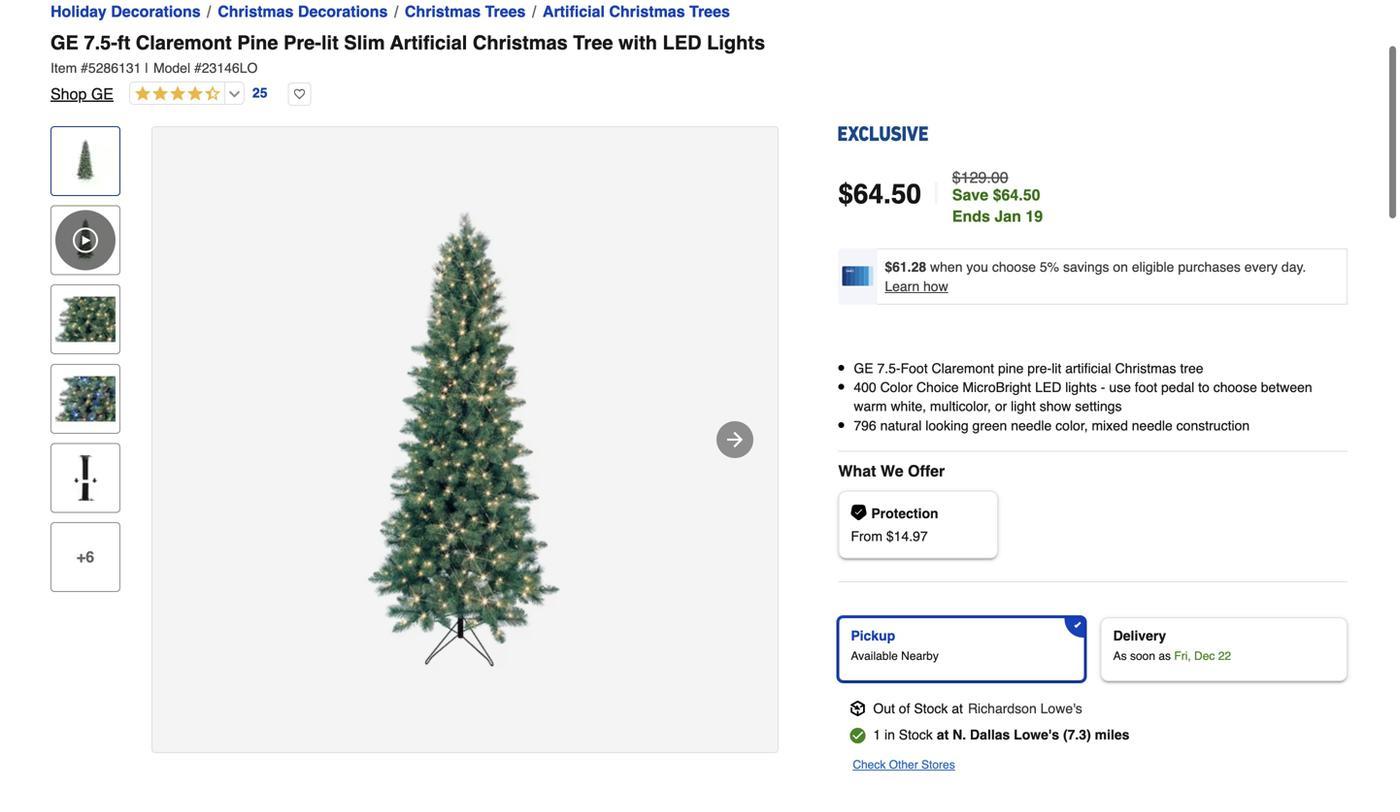 Task type: locate. For each thing, give the bounding box(es) containing it.
7.5- inside ge 7.5-foot claremont pine pre-lit artificial christmas tree 400 color choice microbright led lights - use foot pedal to choose between warm white, multicolor, or light show settings 796 natural looking green needle color, mixed needle construction
[[878, 361, 901, 376]]

1 horizontal spatial lit
[[1052, 361, 1062, 376]]

25
[[253, 85, 268, 101]]

1 horizontal spatial #
[[194, 60, 202, 76]]

holiday
[[51, 2, 107, 20]]

claremont up "choice"
[[932, 361, 995, 376]]

claremont inside ge 7.5-ft claremont pine pre-lit slim artificial christmas tree with led lights item # 5286131 | model # 23146lo
[[136, 32, 232, 54]]

ge inside ge 7.5-foot claremont pine pre-lit artificial christmas tree 400 color choice microbright led lights - use foot pedal to choose between warm white, multicolor, or light show settings 796 natural looking green needle color, mixed needle construction
[[854, 361, 874, 376]]

check circle filled image
[[850, 728, 866, 744]]

5%
[[1040, 259, 1060, 275]]

multicolor,
[[931, 399, 992, 415]]

7.5- up 5286131
[[84, 32, 117, 54]]

# right model
[[194, 60, 202, 76]]

7.5- up color
[[878, 361, 901, 376]]

artificial down 'christmas trees' 'link' at the left top
[[390, 32, 468, 54]]

stock right of
[[914, 701, 949, 717]]

lowe's left (
[[1014, 728, 1060, 743]]

1 horizontal spatial ge
[[91, 85, 114, 103]]

choose
[[993, 259, 1037, 275], [1214, 380, 1258, 395]]

tree
[[573, 32, 613, 54]]

2 decorations from the left
[[298, 2, 388, 20]]

lowe's up (
[[1041, 701, 1083, 717]]

ge up item at the top left of the page
[[51, 32, 79, 54]]

claremont up model
[[136, 32, 232, 54]]

$61.28
[[885, 259, 927, 275]]

1 vertical spatial claremont
[[932, 361, 995, 376]]

on
[[1114, 259, 1129, 275]]

christmas decorations link
[[218, 0, 388, 23]]

lit inside ge 7.5-foot claremont pine pre-lit artificial christmas tree 400 color choice microbright led lights - use foot pedal to choose between warm white, multicolor, or light show settings 796 natural looking green needle color, mixed needle construction
[[1052, 361, 1062, 376]]

0 vertical spatial ge
[[51, 32, 79, 54]]

n.
[[953, 728, 967, 743]]

0 vertical spatial claremont
[[136, 32, 232, 54]]

pine
[[237, 32, 278, 54]]

shop
[[51, 85, 87, 103]]

available
[[851, 650, 898, 663]]

artificial christmas trees link
[[543, 0, 730, 23]]

ge inside ge 7.5-ft claremont pine pre-lit slim artificial christmas tree with led lights item # 5286131 | model # 23146lo
[[51, 32, 79, 54]]

christmas trees link
[[405, 0, 526, 23]]

lowe's
[[1041, 701, 1083, 717], [1014, 728, 1060, 743]]

what we offer
[[839, 462, 945, 480]]

0 vertical spatial choose
[[993, 259, 1037, 275]]

2 trees from the left
[[690, 2, 730, 20]]

7.5- for ft
[[84, 32, 117, 54]]

1 vertical spatial lit
[[1052, 361, 1062, 376]]

| right the 50
[[934, 177, 941, 211]]

lit
[[322, 32, 339, 54], [1052, 361, 1062, 376]]

1 horizontal spatial 7.5-
[[878, 361, 901, 376]]

2 horizontal spatial ge
[[854, 361, 874, 376]]

lit for pre-
[[1052, 361, 1062, 376]]

christmas
[[218, 2, 294, 20], [405, 2, 481, 20], [609, 2, 685, 20], [473, 32, 568, 54], [1116, 361, 1177, 376]]

mixed
[[1092, 418, 1129, 434]]

1 horizontal spatial led
[[1036, 380, 1062, 395]]

as
[[1159, 650, 1172, 663]]

ge
[[51, 32, 79, 54], [91, 85, 114, 103], [854, 361, 874, 376]]

protection
[[872, 506, 939, 522]]

led up item number 5 2 8 6 1 3 1 and model number 2 3 1 4 6 l o element
[[663, 32, 702, 54]]

pre-
[[284, 32, 322, 54]]

ge down 5286131
[[91, 85, 114, 103]]

0 vertical spatial |
[[145, 60, 149, 76]]

decorations inside holiday decorations link
[[111, 2, 201, 20]]

ge 7.5-foot claremont pine pre-lit artificial christmas tree 400 color choice microbright led lights - use foot pedal to choose between warm white, multicolor, or light show settings 796 natural looking green needle color, mixed needle construction
[[854, 361, 1313, 434]]

1 horizontal spatial decorations
[[298, 2, 388, 20]]

trees inside 'christmas trees' 'link'
[[485, 2, 526, 20]]

0 vertical spatial artificial
[[543, 2, 605, 20]]

fri,
[[1175, 650, 1192, 663]]

foot
[[1135, 380, 1158, 395]]

decorations inside christmas decorations 'link'
[[298, 2, 388, 20]]

christmas up pine
[[218, 2, 294, 20]]

we
[[881, 462, 904, 480]]

stock right in
[[899, 728, 933, 743]]

christmas up with
[[609, 2, 685, 20]]

christmas up ge 7.5-ft claremont pine pre-lit slim artificial christmas tree with led lights item # 5286131 | model # 23146lo
[[405, 2, 481, 20]]

1 horizontal spatial claremont
[[932, 361, 995, 376]]

0 horizontal spatial needle
[[1012, 418, 1052, 434]]

+6
[[77, 548, 94, 566]]

0 horizontal spatial artificial
[[390, 32, 468, 54]]

1 # from the left
[[81, 60, 88, 76]]

$64.50
[[993, 186, 1041, 204]]

ft
[[117, 32, 130, 54]]

artificial inside ge 7.5-ft claremont pine pre-lit slim artificial christmas tree with led lights item # 5286131 | model # 23146lo
[[390, 32, 468, 54]]

nearby
[[902, 650, 939, 663]]

option group
[[831, 610, 1356, 690]]

1 vertical spatial 7.5-
[[878, 361, 901, 376]]

1 horizontal spatial artificial
[[543, 2, 605, 20]]

needle
[[1012, 418, 1052, 434], [1132, 418, 1173, 434]]

0 horizontal spatial lit
[[322, 32, 339, 54]]

ends
[[953, 207, 991, 225]]

0 horizontal spatial decorations
[[111, 2, 201, 20]]

| left model
[[145, 60, 149, 76]]

stores
[[922, 759, 956, 772]]

stock for of
[[914, 701, 949, 717]]

needle down "foot"
[[1132, 418, 1173, 434]]

between
[[1262, 380, 1313, 395]]

0 horizontal spatial 7.5-
[[84, 32, 117, 54]]

savings
[[1064, 259, 1110, 275]]

at up n.
[[952, 701, 964, 717]]

0 vertical spatial 7.5-
[[84, 32, 117, 54]]

0 horizontal spatial choose
[[993, 259, 1037, 275]]

microbright
[[963, 380, 1032, 395]]

item number 5 2 8 6 1 3 1 and model number 2 3 1 4 6 l o element
[[51, 58, 1348, 78]]

50
[[892, 179, 922, 210]]

ge  #23146lo image
[[153, 127, 778, 753]]

0 horizontal spatial #
[[81, 60, 88, 76]]

of
[[899, 701, 911, 717]]

19
[[1026, 207, 1044, 225]]

led inside ge 7.5-ft claremont pine pre-lit slim artificial christmas tree with led lights item # 5286131 | model # 23146lo
[[663, 32, 702, 54]]

artificial up tree
[[543, 2, 605, 20]]

23146lo
[[202, 60, 258, 76]]

1 horizontal spatial needle
[[1132, 418, 1173, 434]]

1 vertical spatial at
[[937, 728, 949, 743]]

pedal
[[1162, 380, 1195, 395]]

0 vertical spatial lit
[[322, 32, 339, 54]]

0 horizontal spatial led
[[663, 32, 702, 54]]

christmas inside ge 7.5-ft claremont pine pre-lit slim artificial christmas tree with led lights item # 5286131 | model # 23146lo
[[473, 32, 568, 54]]

1 vertical spatial |
[[934, 177, 941, 211]]

#
[[81, 60, 88, 76], [194, 60, 202, 76]]

1 vertical spatial stock
[[899, 728, 933, 743]]

needle down light
[[1012, 418, 1052, 434]]

1 decorations from the left
[[111, 2, 201, 20]]

(
[[1064, 728, 1068, 743]]

check other stores
[[853, 759, 956, 772]]

decorations up slim
[[298, 2, 388, 20]]

lit left slim
[[322, 32, 339, 54]]

1 horizontal spatial choose
[[1214, 380, 1258, 395]]

1 vertical spatial ge
[[91, 85, 114, 103]]

led
[[663, 32, 702, 54], [1036, 380, 1062, 395]]

other
[[890, 759, 919, 772]]

christmas down 'christmas trees' 'link' at the left top
[[473, 32, 568, 54]]

save $64.50 ends jan 19
[[953, 186, 1044, 225]]

richardson
[[968, 701, 1037, 717]]

holiday decorations link
[[51, 0, 201, 23]]

7.5- inside ge 7.5-ft claremont pine pre-lit slim artificial christmas tree with led lights item # 5286131 | model # 23146lo
[[84, 32, 117, 54]]

1 needle from the left
[[1012, 418, 1052, 434]]

ge for ft
[[51, 32, 79, 54]]

0 vertical spatial stock
[[914, 701, 949, 717]]

foot
[[901, 361, 928, 376]]

decorations
[[111, 2, 201, 20], [298, 2, 388, 20]]

artificial
[[543, 2, 605, 20], [390, 32, 468, 54]]

$
[[839, 179, 854, 210]]

stock
[[914, 701, 949, 717], [899, 728, 933, 743]]

lit left artificial at the right of page
[[1052, 361, 1062, 376]]

|
[[145, 60, 149, 76], [934, 177, 941, 211]]

0 horizontal spatial ge
[[51, 32, 79, 54]]

1 vertical spatial choose
[[1214, 380, 1258, 395]]

0 horizontal spatial trees
[[485, 2, 526, 20]]

jan
[[995, 207, 1022, 225]]

choose left 5% on the top
[[993, 259, 1037, 275]]

1 vertical spatial artificial
[[390, 32, 468, 54]]

led up show
[[1036, 380, 1062, 395]]

# right item at the top left of the page
[[81, 60, 88, 76]]

2 # from the left
[[194, 60, 202, 76]]

at
[[952, 701, 964, 717], [937, 728, 949, 743]]

lights
[[1066, 380, 1098, 395]]

0 horizontal spatial |
[[145, 60, 149, 76]]

claremont inside ge 7.5-foot claremont pine pre-lit artificial christmas tree 400 color choice microbright led lights - use foot pedal to choose between warm white, multicolor, or light show settings 796 natural looking green needle color, mixed needle construction
[[932, 361, 995, 376]]

1 vertical spatial led
[[1036, 380, 1062, 395]]

1 horizontal spatial at
[[952, 701, 964, 717]]

christmas up "foot"
[[1116, 361, 1177, 376]]

2 vertical spatial ge
[[854, 361, 874, 376]]

ge up the 400
[[854, 361, 874, 376]]

at for richardson lowe's
[[952, 701, 964, 717]]

1 trees from the left
[[485, 2, 526, 20]]

1 horizontal spatial trees
[[690, 2, 730, 20]]

0 horizontal spatial claremont
[[136, 32, 232, 54]]

1
[[874, 728, 881, 743]]

check other stores button
[[853, 756, 956, 775]]

protection plan filled image
[[851, 505, 867, 521]]

decorations up the ft
[[111, 2, 201, 20]]

settings
[[1076, 399, 1123, 415]]

lit inside ge 7.5-ft claremont pine pre-lit slim artificial christmas tree with led lights item # 5286131 | model # 23146lo
[[322, 32, 339, 54]]

to
[[1199, 380, 1210, 395]]

choose right to
[[1214, 380, 1258, 395]]

at left n.
[[937, 728, 949, 743]]

0 horizontal spatial at
[[937, 728, 949, 743]]

0 vertical spatial at
[[952, 701, 964, 717]]

what
[[839, 462, 877, 480]]

$14.97
[[887, 529, 928, 544]]

out
[[874, 701, 896, 717]]

choose inside ge 7.5-foot claremont pine pre-lit artificial christmas tree 400 color choice microbright led lights - use foot pedal to choose between warm white, multicolor, or light show settings 796 natural looking green needle color, mixed needle construction
[[1214, 380, 1258, 395]]

0 vertical spatial led
[[663, 32, 702, 54]]



Task type: vqa. For each thing, say whether or not it's contained in the screenshot.
"tree"
yes



Task type: describe. For each thing, give the bounding box(es) containing it.
)
[[1087, 728, 1092, 743]]

-
[[1101, 380, 1106, 395]]

.
[[884, 179, 892, 210]]

pickup
[[851, 628, 896, 644]]

how
[[924, 279, 949, 294]]

offer
[[908, 462, 945, 480]]

every
[[1245, 259, 1278, 275]]

claremont for pine
[[932, 361, 995, 376]]

led inside ge 7.5-foot claremont pine pre-lit artificial christmas tree 400 color choice microbright led lights - use foot pedal to choose between warm white, multicolor, or light show settings 796 natural looking green needle color, mixed needle construction
[[1036, 380, 1062, 395]]

ge  #23146lo - thumbnail2 image
[[55, 290, 116, 350]]

slim
[[344, 32, 385, 54]]

claremont for pine
[[136, 32, 232, 54]]

ge  #23146lo - thumbnail4 image
[[55, 448, 116, 508]]

heart outline image
[[288, 83, 311, 106]]

at for at
[[937, 728, 949, 743]]

decorations for christmas decorations
[[298, 2, 388, 20]]

trees inside artificial christmas trees link
[[690, 2, 730, 20]]

pine
[[999, 361, 1024, 376]]

choose inside the $61.28 when you choose 5% savings on eligible purchases every day. learn how
[[993, 259, 1037, 275]]

you
[[967, 259, 989, 275]]

lit for pre-
[[322, 32, 339, 54]]

artificial christmas trees
[[543, 2, 730, 20]]

2 needle from the left
[[1132, 418, 1173, 434]]

ge  #23146lo - thumbnail3 image
[[55, 369, 116, 429]]

white,
[[891, 399, 927, 415]]

| inside ge 7.5-ft claremont pine pre-lit slim artificial christmas tree with led lights item # 5286131 | model # 23146lo
[[145, 60, 149, 76]]

from
[[851, 529, 883, 544]]

miles
[[1095, 728, 1130, 743]]

holiday decorations
[[51, 2, 201, 20]]

christmas inside ge 7.5-foot claremont pine pre-lit artificial christmas tree 400 color choice microbright led lights - use foot pedal to choose between warm white, multicolor, or light show settings 796 natural looking green needle color, mixed needle construction
[[1116, 361, 1177, 376]]

delivery as soon as fri, dec 22
[[1114, 628, 1232, 663]]

artificial inside artificial christmas trees link
[[543, 2, 605, 20]]

dec
[[1195, 650, 1216, 663]]

item
[[51, 60, 77, 76]]

soon
[[1131, 650, 1156, 663]]

christmas decorations
[[218, 2, 388, 20]]

+6 button
[[51, 523, 120, 593]]

as
[[1114, 650, 1128, 663]]

stock for in
[[899, 728, 933, 743]]

model
[[153, 60, 190, 76]]

1 vertical spatial lowe's
[[1014, 728, 1060, 743]]

out of stock at richardson lowe's
[[874, 701, 1083, 717]]

tree
[[1181, 361, 1204, 376]]

in
[[885, 728, 896, 743]]

delivery
[[1114, 628, 1167, 644]]

lights
[[707, 32, 766, 54]]

looking
[[926, 418, 969, 434]]

save
[[953, 186, 989, 204]]

day.
[[1282, 259, 1307, 275]]

796
[[854, 418, 877, 434]]

4.4 stars image
[[130, 85, 220, 103]]

$61.28 when you choose 5% savings on eligible purchases every day. learn how
[[885, 259, 1307, 294]]

7.3
[[1068, 728, 1087, 743]]

ge  #23146lo - thumbnail image
[[55, 131, 116, 191]]

22
[[1219, 650, 1232, 663]]

choice
[[917, 380, 959, 395]]

pickup image
[[850, 701, 866, 717]]

with
[[619, 32, 658, 54]]

color,
[[1056, 418, 1089, 434]]

7.5- for foot
[[878, 361, 901, 376]]

artificial
[[1066, 361, 1112, 376]]

purchases
[[1179, 259, 1241, 275]]

warm
[[854, 399, 887, 415]]

light
[[1011, 399, 1036, 415]]

use
[[1110, 380, 1132, 395]]

arrow right image
[[724, 428, 747, 452]]

when
[[931, 259, 963, 275]]

pre-
[[1028, 361, 1052, 376]]

green
[[973, 418, 1008, 434]]

or
[[996, 399, 1008, 415]]

show
[[1040, 399, 1072, 415]]

option group containing pickup
[[831, 610, 1356, 690]]

ge 7.5-ft claremont pine pre-lit slim artificial christmas tree with led lights item # 5286131 | model # 23146lo
[[51, 32, 766, 76]]

decorations for holiday decorations
[[111, 2, 201, 20]]

color
[[881, 380, 913, 395]]

$ 64 . 50
[[839, 179, 922, 210]]

5286131
[[88, 60, 141, 76]]

1 in stock at n. dallas lowe's ( 7.3 ) miles
[[874, 728, 1130, 743]]

$129.00
[[953, 169, 1009, 187]]

pickup available nearby
[[851, 628, 939, 663]]

learn
[[885, 279, 920, 294]]

64
[[854, 179, 884, 210]]

1 horizontal spatial |
[[934, 177, 941, 211]]

protection from $14.97
[[851, 506, 939, 544]]

400
[[854, 380, 877, 395]]

ge for foot
[[854, 361, 874, 376]]

dallas
[[971, 728, 1011, 743]]

0 vertical spatial lowe's
[[1041, 701, 1083, 717]]

eligible
[[1133, 259, 1175, 275]]

learn how button
[[885, 277, 949, 296]]



